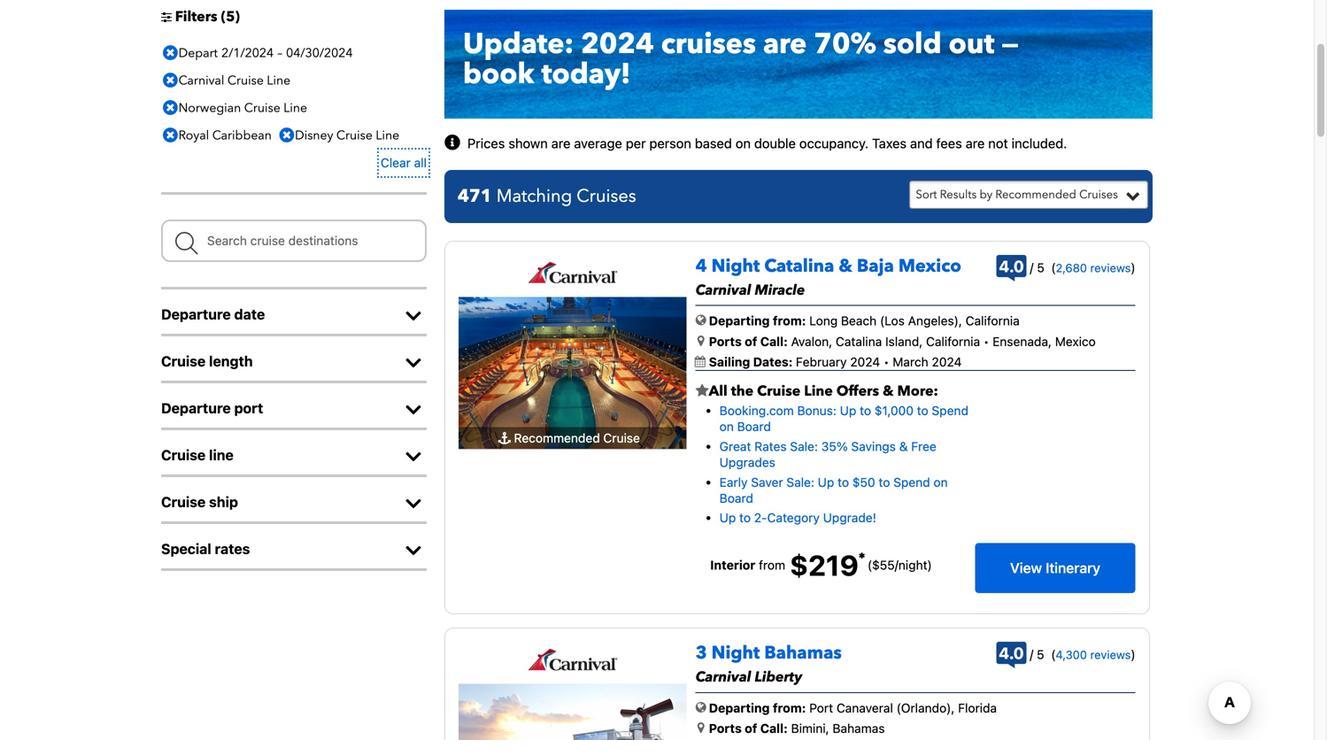 Task type: locate. For each thing, give the bounding box(es) containing it.
chevron down image for cruise ship
[[400, 495, 427, 513]]

asterisk image
[[859, 552, 865, 559]]

1 ports from the top
[[709, 334, 742, 349]]

times circle image for norwegian
[[158, 95, 182, 121]]

globe image up 'calendar' icon at the right top
[[696, 314, 706, 326]]

cruises down "average"
[[577, 184, 636, 208]]

2 vertical spatial chevron down image
[[400, 542, 427, 559]]

recommended right anchor icon
[[514, 431, 600, 445]]

times circle image for disney
[[275, 122, 299, 148]]

1 horizontal spatial up
[[818, 475, 834, 489]]

) right 4,300 on the right of page
[[1131, 647, 1136, 662]]

0 vertical spatial /
[[1030, 260, 1034, 275]]

carnival inside 'link'
[[179, 72, 224, 89]]

2 vertical spatial (
[[1051, 647, 1056, 662]]

catalina down beach
[[836, 334, 882, 349]]

to
[[860, 403, 871, 418], [917, 403, 929, 418], [838, 475, 849, 489], [879, 475, 890, 489], [739, 511, 751, 525]]

night right 3
[[712, 641, 760, 666]]

2 vertical spatial times circle image
[[158, 122, 182, 148]]

map marker image
[[698, 335, 705, 347], [698, 722, 705, 734]]

0 vertical spatial of
[[745, 334, 757, 349]]

departure up cruise length on the left top of page
[[161, 306, 231, 323]]

0 horizontal spatial on
[[720, 419, 734, 434]]

night right 4
[[712, 254, 760, 278]]

1 vertical spatial &
[[883, 382, 894, 401]]

departure for departure date
[[161, 306, 231, 323]]

2 times circle image from the top
[[158, 67, 182, 94]]

1 vertical spatial night
[[712, 641, 760, 666]]

recommended
[[996, 187, 1077, 203], [514, 431, 600, 445]]

1 globe image from the top
[[696, 314, 706, 326]]

1 vertical spatial catalina
[[836, 334, 882, 349]]

1 vertical spatial departure
[[161, 400, 231, 416]]

sale: right saver
[[787, 475, 815, 489]]

1 vertical spatial /
[[895, 558, 899, 572]]

• left ensenada,
[[984, 334, 989, 349]]

bahamas down departing from: port canaveral (orlando), florida
[[833, 721, 885, 736]]

great rates sale: 35% savings & free upgrades link
[[720, 439, 937, 470]]

reviews right 2,680
[[1090, 261, 1131, 274]]

are
[[763, 25, 807, 63], [551, 135, 571, 151], [966, 135, 985, 151]]

call:
[[760, 334, 788, 349], [760, 721, 788, 736]]

sliders image
[[161, 10, 172, 23]]

carnival
[[179, 72, 224, 89], [696, 281, 751, 300], [696, 668, 751, 687]]

0 vertical spatial from:
[[773, 314, 806, 328]]

carnival cruise line
[[179, 72, 291, 89]]

beach
[[841, 314, 877, 328]]

globe image for 3 night bahamas
[[696, 701, 706, 714]]

carnival liberty image
[[459, 684, 687, 740]]

carnival inside the 4 night catalina & baja mexico carnival miracle
[[696, 281, 751, 300]]

great
[[720, 439, 751, 454]]

5 right filters
[[226, 7, 235, 26]]

0 vertical spatial chevron down image
[[400, 307, 427, 325]]

ports of call: for 3 night bahamas
[[709, 721, 788, 736]]

avalon,
[[791, 334, 833, 349]]

reviews inside 4.0 / 5 ( 4,300 reviews )
[[1090, 648, 1131, 662]]

1 vertical spatial call:
[[760, 721, 788, 736]]

from: up bimini, at the right bottom of the page
[[773, 701, 806, 715]]

0 horizontal spatial recommended
[[514, 431, 600, 445]]

0 vertical spatial map marker image
[[698, 335, 705, 347]]

1 vertical spatial carnival
[[696, 281, 751, 300]]

2024
[[581, 25, 654, 63], [850, 355, 880, 369], [932, 355, 962, 369]]

1 vertical spatial (
[[1051, 260, 1056, 275]]

carnival cruise line image for 3 night bahamas
[[528, 648, 618, 672]]

interior from $219
[[710, 548, 859, 582]]

to right $50
[[879, 475, 890, 489]]

by
[[980, 187, 993, 203]]

2 departure from the top
[[161, 400, 231, 416]]

catalina inside the 4 night catalina & baja mexico carnival miracle
[[764, 254, 834, 278]]

map marker image down 3
[[698, 722, 705, 734]]

1 vertical spatial reviews
[[1090, 648, 1131, 662]]

0 vertical spatial on
[[736, 135, 751, 151]]

4.0 / 5 ( 4,300 reviews )
[[999, 644, 1136, 663]]

1 times circle image from the top
[[158, 40, 182, 66]]

2 vertical spatial &
[[899, 439, 908, 454]]

march
[[893, 355, 929, 369]]

not
[[988, 135, 1008, 151]]

all
[[414, 155, 427, 170]]

2 horizontal spatial 2024
[[932, 355, 962, 369]]

per
[[626, 135, 646, 151]]

carnival cruise line image
[[528, 261, 618, 284], [528, 648, 618, 672]]

departing for 4 night catalina & baja mexico
[[709, 314, 770, 328]]

1 departure from the top
[[161, 306, 231, 323]]

based
[[695, 135, 732, 151]]

night inside 3 night bahamas carnival liberty
[[712, 641, 760, 666]]

times circle image down sliders image
[[158, 40, 182, 66]]

) inside 4.0 / 5 ( 4,300 reviews )
[[1131, 647, 1136, 662]]

liberty
[[755, 668, 802, 687]]

departing down liberty at the right bottom
[[709, 701, 770, 715]]

2 vertical spatial carnival
[[696, 668, 751, 687]]

globe image for 4 night catalina & baja mexico
[[696, 314, 706, 326]]

call: for 4 night catalina & baja mexico
[[760, 334, 788, 349]]

1 vertical spatial ports
[[709, 721, 742, 736]]

• left 'march'
[[884, 355, 889, 369]]

california up ensenada,
[[966, 314, 1020, 328]]

free
[[911, 439, 937, 454]]

royal caribbean link
[[158, 122, 277, 148]]

up to 2-category upgrade! link
[[720, 511, 877, 525]]

( inside 4.0 / 5 ( 2,680 reviews )
[[1051, 260, 1056, 275]]

carnival down depart
[[179, 72, 224, 89]]

chevron down image for special rates
[[400, 542, 427, 559]]

cruise
[[227, 72, 264, 89], [244, 99, 280, 116], [336, 127, 373, 144], [161, 353, 206, 370], [757, 382, 801, 401], [603, 431, 640, 445], [161, 447, 206, 463], [161, 494, 206, 510]]

times circle image right caribbean
[[275, 122, 299, 148]]

1 of from the top
[[745, 334, 757, 349]]

1 from: from the top
[[773, 314, 806, 328]]

2 4.0 from the top
[[999, 644, 1024, 663]]

of
[[745, 334, 757, 349], [745, 721, 757, 736]]

catalina
[[764, 254, 834, 278], [836, 334, 882, 349]]

1 horizontal spatial catalina
[[836, 334, 882, 349]]

disney cruise line
[[295, 127, 399, 144]]

2 horizontal spatial are
[[966, 135, 985, 151]]

carnival cruise line image up carnival liberty 'image'
[[528, 648, 618, 672]]

on down free
[[934, 475, 948, 489]]

angeles),
[[908, 314, 962, 328]]

3 times circle image from the top
[[158, 122, 182, 148]]

1 vertical spatial chevron down image
[[400, 401, 427, 419]]

0 vertical spatial carnival cruise line image
[[528, 261, 618, 284]]

) right 2,680
[[1131, 260, 1136, 275]]

/ left 4,300 on the right of page
[[1030, 647, 1034, 662]]

star image
[[696, 384, 709, 398]]

on for double
[[736, 135, 751, 151]]

results
[[940, 187, 977, 203]]

1 reviews from the top
[[1090, 261, 1131, 274]]

reviews inside 4.0 / 5 ( 2,680 reviews )
[[1090, 261, 1131, 274]]

) inside 4.0 / 5 ( 2,680 reviews )
[[1131, 260, 1136, 275]]

1 call: from the top
[[760, 334, 788, 349]]

/ inside 4.0 / 5 ( 2,680 reviews )
[[1030, 260, 1034, 275]]

Search cruise destinations text field
[[161, 219, 427, 262]]

1 vertical spatial spend
[[894, 475, 930, 489]]

on up great
[[720, 419, 734, 434]]

1 carnival cruise line image from the top
[[528, 261, 618, 284]]

reviews
[[1090, 261, 1131, 274], [1090, 648, 1131, 662]]

4.0 left 4,300 on the right of page
[[999, 644, 1024, 663]]

carnival cruise line link
[[158, 67, 296, 94]]

california down angeles),
[[926, 334, 980, 349]]

5 left 2,680
[[1037, 260, 1045, 275]]

ports down 3 night bahamas carnival liberty
[[709, 721, 742, 736]]

2 horizontal spatial &
[[899, 439, 908, 454]]

2024 inside update: 2024 cruises are 70% sold out — book today!
[[581, 25, 654, 63]]

0 vertical spatial times circle image
[[158, 95, 182, 121]]

/ right asterisk icon
[[895, 558, 899, 572]]

2 chevron down image from the top
[[400, 495, 427, 513]]

mexico inside the 4 night catalina & baja mexico carnival miracle
[[899, 254, 962, 278]]

0 horizontal spatial are
[[551, 135, 571, 151]]

1 vertical spatial bahamas
[[833, 721, 885, 736]]

1 vertical spatial california
[[926, 334, 980, 349]]

4.0
[[999, 257, 1024, 276], [999, 644, 1024, 663]]

1 chevron down image from the top
[[400, 307, 427, 325]]

reviews right 4,300 on the right of page
[[1090, 648, 1131, 662]]

2 call: from the top
[[760, 721, 788, 736]]

out
[[949, 25, 995, 63]]

2,680
[[1056, 261, 1087, 274]]

5
[[226, 7, 235, 26], [1037, 260, 1045, 275], [1037, 647, 1045, 662]]

of up "sailing dates:"
[[745, 334, 757, 349]]

5 inside 4.0 / 5 ( 2,680 reviews )
[[1037, 260, 1045, 275]]

ports of call: down liberty at the right bottom
[[709, 721, 788, 736]]

2 carnival cruise line image from the top
[[528, 648, 618, 672]]

0 vertical spatial reviews
[[1090, 261, 1131, 274]]

night inside the 4 night catalina & baja mexico carnival miracle
[[712, 254, 760, 278]]

line down –
[[267, 72, 291, 89]]

2 of from the top
[[745, 721, 757, 736]]

chevron down image for departure date
[[400, 307, 427, 325]]

1 4.0 from the top
[[999, 257, 1024, 276]]

more:
[[897, 382, 938, 401]]

1 horizontal spatial on
[[736, 135, 751, 151]]

ports up sailing
[[709, 334, 742, 349]]

line up disney
[[284, 99, 307, 116]]

on
[[736, 135, 751, 151], [720, 419, 734, 434], [934, 475, 948, 489]]

1 horizontal spatial times circle image
[[275, 122, 299, 148]]

sailing dates:
[[709, 355, 796, 369]]

night)
[[899, 558, 932, 572]]

3 chevron down image from the top
[[400, 542, 427, 559]]

0 vertical spatial call:
[[760, 334, 788, 349]]

) up 2/1/2024
[[235, 7, 240, 26]]

times circle image up royal
[[158, 95, 182, 121]]

carnival cruise line image down 471 matching cruises
[[528, 261, 618, 284]]

to left 2-
[[739, 511, 751, 525]]

map marker image for 4 night catalina & baja mexico
[[698, 335, 705, 347]]

recommended right by
[[996, 187, 1077, 203]]

cruise line
[[161, 447, 234, 463]]

0 vertical spatial globe image
[[696, 314, 706, 326]]

departing up sailing
[[709, 314, 770, 328]]

( down view itinerary link
[[1051, 647, 1056, 662]]

0 vertical spatial night
[[712, 254, 760, 278]]

of for 4 night catalina & baja mexico
[[745, 334, 757, 349]]

clear all
[[381, 155, 427, 170]]

booking.com bonus: up to $1,000 to spend on board link
[[720, 403, 969, 434]]

cruise inside 'link'
[[227, 72, 264, 89]]

ports of call:
[[709, 334, 788, 349], [709, 721, 788, 736]]

times circle image for royal
[[158, 122, 182, 148]]

0 vertical spatial chevron down image
[[400, 354, 427, 372]]

1 chevron down image from the top
[[400, 354, 427, 372]]

& left 'baja'
[[839, 254, 853, 278]]

4.0 / 5 ( 2,680 reviews )
[[999, 257, 1136, 276]]

up down great rates sale: 35% savings & free upgrades link
[[818, 475, 834, 489]]

1 map marker image from the top
[[698, 335, 705, 347]]

1 vertical spatial globe image
[[696, 701, 706, 714]]

0 vertical spatial &
[[839, 254, 853, 278]]

2 ports from the top
[[709, 721, 742, 736]]

1 departing from the top
[[709, 314, 770, 328]]

carnival inside 3 night bahamas carnival liberty
[[696, 668, 751, 687]]

call: up dates:
[[760, 334, 788, 349]]

3 chevron down image from the top
[[400, 448, 427, 466]]

carnival down 4
[[696, 281, 751, 300]]

1 horizontal spatial recommended
[[996, 187, 1077, 203]]

to left $50
[[838, 475, 849, 489]]

None field
[[161, 219, 427, 262]]

ports for 3 night bahamas
[[709, 721, 742, 736]]

miracle
[[755, 281, 805, 300]]

2 night from the top
[[712, 641, 760, 666]]

2 vertical spatial )
[[1131, 647, 1136, 662]]

0 vertical spatial 4.0
[[999, 257, 1024, 276]]

1 vertical spatial ports of call:
[[709, 721, 788, 736]]

line up clear
[[376, 127, 399, 144]]

ports of call: up "sailing dates:"
[[709, 334, 788, 349]]

5 for 4 night catalina & baja mexico
[[1037, 260, 1045, 275]]

from: for 3 night bahamas
[[773, 701, 806, 715]]

1 vertical spatial of
[[745, 721, 757, 736]]

spend down more:
[[932, 403, 969, 418]]

cruise length
[[161, 353, 253, 370]]

norwegian cruise line
[[179, 99, 307, 116]]

from:
[[773, 314, 806, 328], [773, 701, 806, 715]]

times circle image down depart
[[158, 67, 182, 94]]

1 night from the top
[[712, 254, 760, 278]]

0 vertical spatial bahamas
[[764, 641, 842, 666]]

1 vertical spatial map marker image
[[698, 722, 705, 734]]

spend down free
[[894, 475, 930, 489]]

catalina up miracle at the top right of page
[[764, 254, 834, 278]]

times circle image
[[158, 95, 182, 121], [275, 122, 299, 148]]

0 vertical spatial departure
[[161, 306, 231, 323]]

0 vertical spatial )
[[235, 7, 240, 26]]

0 vertical spatial carnival
[[179, 72, 224, 89]]

globe image down 3
[[696, 701, 706, 714]]

are left 70%
[[763, 25, 807, 63]]

chevron down image
[[400, 307, 427, 325], [400, 495, 427, 513], [400, 542, 427, 559]]

2 from: from the top
[[773, 701, 806, 715]]

bahamas up liberty at the right bottom
[[764, 641, 842, 666]]

2 horizontal spatial on
[[934, 475, 948, 489]]

1 vertical spatial chevron down image
[[400, 495, 427, 513]]

0 vertical spatial california
[[966, 314, 1020, 328]]

1 horizontal spatial 2024
[[850, 355, 880, 369]]

1 horizontal spatial mexico
[[1055, 334, 1096, 349]]

5 inside 4.0 / 5 ( 4,300 reviews )
[[1037, 647, 1045, 662]]

1 horizontal spatial are
[[763, 25, 807, 63]]

bahamas
[[764, 641, 842, 666], [833, 721, 885, 736]]

sale: left 35%
[[790, 439, 818, 454]]

2 chevron down image from the top
[[400, 401, 427, 419]]

mexico right ensenada,
[[1055, 334, 1096, 349]]

–
[[277, 45, 282, 61]]

1 ports of call: from the top
[[709, 334, 788, 349]]

2 departing from the top
[[709, 701, 770, 715]]

of down liberty at the right bottom
[[745, 721, 757, 736]]

interior
[[710, 558, 756, 572]]

line inside 'link'
[[267, 72, 291, 89]]

mexico right 'baja'
[[899, 254, 962, 278]]

/ left 2,680
[[1030, 260, 1034, 275]]

2 ports of call: from the top
[[709, 721, 788, 736]]

are left not
[[966, 135, 985, 151]]

info label image
[[445, 134, 464, 152]]

0 vertical spatial mexico
[[899, 254, 962, 278]]

fees
[[936, 135, 962, 151]]

0 vertical spatial up
[[840, 403, 857, 418]]

& up $1,000
[[883, 382, 894, 401]]

4.0 for 3 night bahamas
[[999, 644, 1024, 663]]

times circle image
[[158, 40, 182, 66], [158, 67, 182, 94], [158, 122, 182, 148]]

bimini, bahamas
[[791, 721, 885, 736]]

0 vertical spatial ports of call:
[[709, 334, 788, 349]]

&
[[839, 254, 853, 278], [883, 382, 894, 401], [899, 439, 908, 454]]

from: for 4 night catalina & baja mexico
[[773, 314, 806, 328]]

sale:
[[790, 439, 818, 454], [787, 475, 815, 489]]

up left 2-
[[720, 511, 736, 525]]

special rates
[[161, 540, 250, 557]]

0 vertical spatial catalina
[[764, 254, 834, 278]]

upgrade!
[[823, 511, 877, 525]]

bonus:
[[797, 403, 837, 418]]

0 horizontal spatial times circle image
[[158, 95, 182, 121]]

board down booking.com
[[737, 419, 771, 434]]

0 vertical spatial ports
[[709, 334, 742, 349]]

2 reviews from the top
[[1090, 648, 1131, 662]]

carnival down 3
[[696, 668, 751, 687]]

1 vertical spatial on
[[720, 419, 734, 434]]

( inside 4.0 / 5 ( 4,300 reviews )
[[1051, 647, 1056, 662]]

1 horizontal spatial &
[[883, 382, 894, 401]]

2 vertical spatial 5
[[1037, 647, 1045, 662]]

4 night catalina & baja mexico carnival miracle
[[696, 254, 962, 300]]

(orlando),
[[897, 701, 955, 715]]

average
[[574, 135, 622, 151]]

departure port
[[161, 400, 263, 416]]

chevron down image
[[400, 354, 427, 372], [400, 401, 427, 419], [400, 448, 427, 466]]

on right based
[[736, 135, 751, 151]]

are inside update: 2024 cruises are 70% sold out — book today!
[[763, 25, 807, 63]]

board down early
[[720, 491, 753, 506]]

to down more:
[[917, 403, 929, 418]]

up down "offers" in the bottom of the page
[[840, 403, 857, 418]]

0 vertical spatial times circle image
[[158, 40, 182, 66]]

canaveral
[[837, 701, 893, 715]]

prices shown are average per person based on double occupancy. taxes and fees are not included.
[[468, 135, 1067, 151]]

1 vertical spatial )
[[1131, 260, 1136, 275]]

0 horizontal spatial •
[[884, 355, 889, 369]]

included.
[[1012, 135, 1067, 151]]

4
[[696, 254, 707, 278]]

( for 3 night bahamas
[[1051, 647, 1056, 662]]

early
[[720, 475, 748, 489]]

cruises up 2,680 reviews link
[[1079, 187, 1118, 203]]

line
[[267, 72, 291, 89], [284, 99, 307, 116], [376, 127, 399, 144], [804, 382, 833, 401]]

—
[[1002, 25, 1019, 63]]

2 globe image from the top
[[696, 701, 706, 714]]

2 vertical spatial /
[[1030, 647, 1034, 662]]

map marker image up 'calendar' icon at the right top
[[698, 335, 705, 347]]

chevron down image for cruise length
[[400, 354, 427, 372]]

2 map marker image from the top
[[698, 722, 705, 734]]

5 left 4,300 on the right of page
[[1037, 647, 1045, 662]]

( up ensenada,
[[1051, 260, 1056, 275]]

recommended cruise
[[514, 431, 640, 445]]

are right shown
[[551, 135, 571, 151]]

1 vertical spatial from:
[[773, 701, 806, 715]]

2 vertical spatial up
[[720, 511, 736, 525]]

4.0 left 2,680
[[999, 257, 1024, 276]]

carnival cruise line image for 4 night catalina & baja mexico
[[528, 261, 618, 284]]

$50
[[853, 475, 875, 489]]

0 horizontal spatial &
[[839, 254, 853, 278]]

& left free
[[899, 439, 908, 454]]

1 horizontal spatial cruises
[[1079, 187, 1118, 203]]

( right filters
[[221, 7, 226, 26]]

1 vertical spatial times circle image
[[158, 67, 182, 94]]

/ inside 4.0 / 5 ( 4,300 reviews )
[[1030, 647, 1034, 662]]

1 vertical spatial •
[[884, 355, 889, 369]]

5 for 3 night bahamas
[[1037, 647, 1045, 662]]

1 horizontal spatial •
[[984, 334, 989, 349]]

times circle image down norwegian
[[158, 122, 182, 148]]

from: up avalon,
[[773, 314, 806, 328]]

0 vertical spatial board
[[737, 419, 771, 434]]

departure up the cruise line
[[161, 400, 231, 416]]

2 vertical spatial chevron down image
[[400, 448, 427, 466]]

call: left bimini, at the right bottom of the page
[[760, 721, 788, 736]]

globe image
[[696, 314, 706, 326], [696, 701, 706, 714]]

cruises
[[661, 25, 756, 63]]

map marker image for 3 night bahamas
[[698, 722, 705, 734]]

1 vertical spatial 4.0
[[999, 644, 1024, 663]]

caribbean
[[212, 127, 272, 144]]

0 vertical spatial departing
[[709, 314, 770, 328]]

0 horizontal spatial up
[[720, 511, 736, 525]]

line for disney cruise line
[[376, 127, 399, 144]]



Task type: describe. For each thing, give the bounding box(es) containing it.
departure date
[[161, 306, 265, 323]]

0 vertical spatial (
[[221, 7, 226, 26]]

norwegian cruise line link
[[158, 95, 312, 121]]

1 vertical spatial board
[[720, 491, 753, 506]]

book today!
[[463, 55, 631, 93]]

port
[[234, 400, 263, 416]]

3
[[696, 641, 707, 666]]

3 night bahamas carnival liberty
[[696, 641, 842, 687]]

view itinerary
[[1010, 560, 1101, 576]]

departing for 3 night bahamas
[[709, 701, 770, 715]]

2024 for february
[[850, 355, 880, 369]]

on for board
[[720, 419, 734, 434]]

early saver sale: up to $50 to spend on board link
[[720, 475, 948, 506]]

savings
[[851, 439, 896, 454]]

& inside the 4 night catalina & baja mexico carnival miracle
[[839, 254, 853, 278]]

ports of call: for 4 night catalina & baja mexico
[[709, 334, 788, 349]]

0 vertical spatial 5
[[226, 7, 235, 26]]

booking.com
[[720, 403, 794, 418]]

category
[[767, 511, 820, 525]]

/ for 3 night bahamas
[[1030, 647, 1034, 662]]

line up bonus:
[[804, 382, 833, 401]]

1 vertical spatial mexico
[[1055, 334, 1096, 349]]

offers
[[837, 382, 879, 401]]

february 2024 • march 2024
[[796, 355, 962, 369]]

double
[[754, 135, 796, 151]]

0 vertical spatial •
[[984, 334, 989, 349]]

from
[[759, 558, 785, 572]]

night for 4
[[712, 254, 760, 278]]

shown
[[509, 135, 548, 151]]

the
[[731, 382, 754, 401]]

long
[[809, 314, 838, 328]]

call: for 3 night bahamas
[[760, 721, 788, 736]]

norwegian
[[179, 99, 241, 116]]

2,680 reviews link
[[1056, 261, 1131, 274]]

(los
[[880, 314, 905, 328]]

view
[[1010, 560, 1042, 576]]

471
[[458, 184, 492, 208]]

ship
[[209, 494, 238, 510]]

date
[[234, 306, 265, 323]]

0 vertical spatial sale:
[[790, 439, 818, 454]]

length
[[209, 353, 253, 370]]

calendar image
[[695, 356, 706, 367]]

4.0 for 4 night catalina & baja mexico
[[999, 257, 1024, 276]]

booking.com bonus: up to $1,000 to spend on board great rates sale: 35% savings & free upgrades early saver sale: up to $50 to spend on board up to 2-category upgrade!
[[720, 403, 969, 525]]

) for 3 night bahamas
[[1131, 647, 1136, 662]]

chevron down image for cruise line
[[400, 448, 427, 466]]

chevron down image for departure port
[[400, 401, 427, 419]]

view itinerary link
[[975, 543, 1136, 593]]

times circle image for carnival
[[158, 67, 182, 94]]

35%
[[821, 439, 848, 454]]

0 horizontal spatial cruises
[[577, 184, 636, 208]]

( for 4 night catalina & baja mexico
[[1051, 260, 1056, 275]]

($55
[[868, 558, 895, 572]]

1 vertical spatial recommended
[[514, 431, 600, 445]]

2 vertical spatial on
[[934, 475, 948, 489]]

bahamas inside 3 night bahamas carnival liberty
[[764, 641, 842, 666]]

2/1/2024
[[221, 45, 274, 61]]

to down "offers" in the bottom of the page
[[860, 403, 871, 418]]

february
[[796, 355, 847, 369]]

of for 3 night bahamas
[[745, 721, 757, 736]]

rates
[[755, 439, 787, 454]]

1 horizontal spatial spend
[[932, 403, 969, 418]]

1 vertical spatial up
[[818, 475, 834, 489]]

04/30/2024
[[286, 45, 353, 61]]

night for 3
[[712, 641, 760, 666]]

rates
[[215, 540, 250, 557]]

sold
[[883, 25, 942, 63]]

line for carnival cruise line
[[267, 72, 291, 89]]

carnival miracle image
[[459, 297, 687, 449]]

2024 for update:
[[581, 25, 654, 63]]

clear all link
[[381, 151, 427, 174]]

itinerary
[[1046, 560, 1101, 576]]

matching
[[497, 184, 572, 208]]

person
[[650, 135, 691, 151]]

0 vertical spatial recommended
[[996, 187, 1077, 203]]

sort
[[916, 187, 937, 203]]

1 vertical spatial sale:
[[787, 475, 815, 489]]

line
[[209, 447, 234, 463]]

port
[[809, 701, 833, 715]]

sort results by recommended cruises
[[916, 187, 1118, 203]]

sailing
[[709, 355, 750, 369]]

occupancy.
[[800, 135, 869, 151]]

reviews for 4 night catalina & baja mexico
[[1090, 261, 1131, 274]]

depart
[[179, 45, 218, 61]]

line for norwegian cruise line
[[284, 99, 307, 116]]

70%
[[814, 25, 876, 63]]

2-
[[754, 511, 767, 525]]

$219
[[790, 548, 859, 582]]

and
[[910, 135, 933, 151]]

4,300
[[1056, 648, 1087, 662]]

anchor image
[[498, 432, 511, 444]]

update:
[[463, 25, 574, 63]]

baja
[[857, 254, 894, 278]]

cruise ship
[[161, 494, 238, 510]]

/ for 4 night catalina & baja mexico
[[1030, 260, 1034, 275]]

departure for departure port
[[161, 400, 231, 416]]

& inside booking.com bonus: up to $1,000 to spend on board great rates sale: 35% savings & free upgrades early saver sale: up to $50 to spend on board up to 2-category upgrade!
[[899, 439, 908, 454]]

florida
[[958, 701, 997, 715]]

update: 2024 cruises are 70% sold out — book today!
[[463, 25, 1019, 93]]

all the cruise line offers & more:
[[709, 382, 938, 401]]

0 horizontal spatial spend
[[894, 475, 930, 489]]

) for 4 night catalina & baja mexico
[[1131, 260, 1136, 275]]

taxes
[[872, 135, 907, 151]]

reviews for 3 night bahamas
[[1090, 648, 1131, 662]]

ports for 4 night catalina & baja mexico
[[709, 334, 742, 349]]

prices shown are average per person based on double occupancy. taxes and fees are not included. element
[[468, 135, 1067, 151]]

clear
[[381, 155, 411, 170]]

2 horizontal spatial up
[[840, 403, 857, 418]]

avalon, catalina island, california • ensenada, mexico
[[791, 334, 1096, 349]]

prices
[[468, 135, 505, 151]]

royal caribbean
[[179, 127, 272, 144]]

ensenada,
[[993, 334, 1052, 349]]

disney cruise line link
[[275, 122, 404, 148]]

($55 / night)
[[868, 558, 932, 572]]



Task type: vqa. For each thing, say whether or not it's contained in the screenshot.
Liberty
yes



